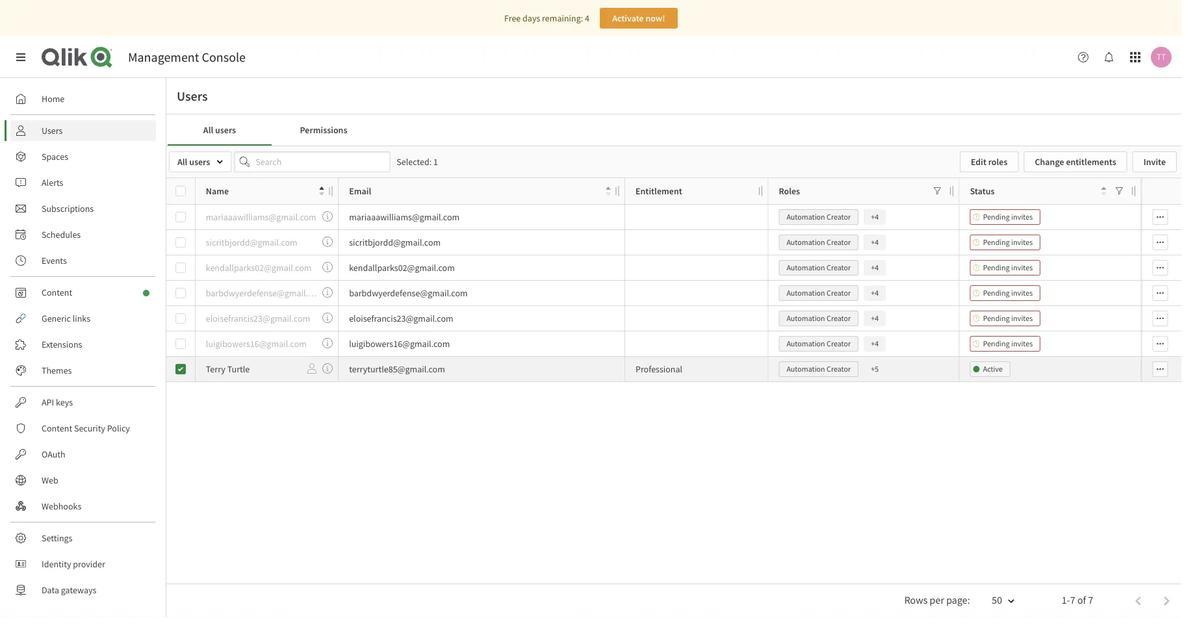 Task type: describe. For each thing, give the bounding box(es) containing it.
all users inside button
[[203, 124, 236, 136]]

content for content
[[42, 287, 72, 298]]

days
[[523, 12, 541, 24]]

navigation pane element
[[0, 83, 166, 606]]

console
[[202, 49, 246, 65]]

spaces
[[42, 151, 68, 163]]

roles
[[989, 156, 1008, 168]]

1 eloisefrancis23@gmail.com from the left
[[206, 313, 310, 324]]

0 vertical spatial users
[[177, 88, 208, 104]]

email
[[349, 185, 371, 197]]

pending invites for barbdwyerdefense@gmail.com
[[983, 288, 1033, 298]]

close sidebar menu image
[[16, 52, 26, 62]]

+4 for sicritbjordd@gmail.com
[[871, 237, 879, 247]]

home link
[[10, 88, 156, 109]]

terry turtle image
[[1151, 47, 1172, 68]]

settings
[[42, 532, 72, 544]]

entitlement
[[636, 185, 683, 197]]

All users field
[[169, 151, 232, 172]]

extensions
[[42, 339, 82, 350]]

invite expired 11/08/2023 element for kendallparks02@gmail.com
[[970, 260, 1041, 276]]

7 automation from the top
[[787, 364, 825, 374]]

name
[[206, 185, 229, 197]]

data gateways
[[42, 585, 96, 596]]

active
[[983, 364, 1003, 374]]

schedules link
[[10, 224, 156, 245]]

pending for luigibowers16@gmail.com
[[983, 339, 1010, 349]]

identity provider
[[42, 559, 105, 570]]

content for content security policy
[[42, 423, 72, 434]]

1 7 from the left
[[1071, 594, 1076, 607]]

invite
[[1144, 156, 1166, 168]]

users inside 'users' link
[[42, 125, 63, 137]]

all users inside field
[[177, 156, 210, 168]]

creator for luigibowers16@gmail.com
[[827, 339, 851, 349]]

automation creator for luigibowers16@gmail.com
[[787, 339, 851, 349]]

page:
[[947, 594, 970, 607]]

+4 for eloisefrancis23@gmail.com
[[871, 313, 879, 323]]

automation creator for barbdwyerdefense@gmail.com
[[787, 288, 851, 298]]

pending invites for luigibowers16@gmail.com
[[983, 339, 1033, 349]]

terryturtle85@gmail.com
[[349, 363, 445, 375]]

+4 for kendallparks02@gmail.com
[[871, 263, 879, 273]]

4
[[585, 12, 590, 24]]

api
[[42, 397, 54, 408]]

+4 for mariaaawilliams@gmail.com
[[871, 212, 879, 222]]

generic links
[[42, 313, 90, 324]]

50
[[992, 594, 1003, 607]]

themes link
[[10, 360, 156, 381]]

automation for sicritbjordd@gmail.com
[[787, 237, 825, 247]]

2 kendallparks02@gmail.com from the left
[[349, 262, 455, 274]]

1
[[434, 156, 438, 168]]

activate
[[613, 12, 644, 24]]

rows per page:
[[905, 594, 970, 607]]

tab panel containing rows per page:
[[166, 146, 1183, 618]]

change entitlements button
[[1024, 151, 1128, 172]]

change entitlements
[[1035, 156, 1117, 168]]

per
[[930, 594, 945, 607]]

api keys
[[42, 397, 73, 408]]

subscriptions
[[42, 203, 94, 215]]

settings link
[[10, 528, 156, 549]]

edit roles
[[971, 156, 1008, 168]]

pending for mariaaawilliams@gmail.com
[[983, 212, 1010, 222]]

entitlements
[[1067, 156, 1117, 168]]

now!
[[646, 12, 666, 24]]

management console
[[128, 49, 246, 65]]

users link
[[10, 120, 156, 141]]

2 eloisefrancis23@gmail.com from the left
[[349, 313, 454, 324]]

pending invites for eloisefrancis23@gmail.com
[[983, 313, 1033, 323]]

oauth
[[42, 449, 65, 460]]

api keys link
[[10, 392, 156, 413]]

of
[[1078, 594, 1087, 607]]

1-7 of 7
[[1062, 594, 1094, 607]]

luigibowers16@gmail.com element
[[206, 337, 317, 350]]

activate now!
[[613, 12, 666, 24]]

mariaaawilliams@gmail.com element
[[206, 211, 317, 224]]

rows
[[905, 594, 928, 607]]

data gateways link
[[10, 580, 156, 601]]

webhooks link
[[10, 496, 156, 517]]

invite expired 11/08/2023 element for luigibowers16@gmail.com
[[970, 336, 1041, 352]]

creator for barbdwyerdefense@gmail.com
[[827, 288, 851, 298]]

1 luigibowers16@gmail.com from the left
[[206, 338, 307, 350]]

edit
[[971, 156, 987, 168]]

2 sicritbjordd@gmail.com from the left
[[349, 237, 441, 248]]

status
[[970, 185, 995, 197]]

automation for luigibowers16@gmail.com
[[787, 339, 825, 349]]

permissions button
[[272, 114, 376, 146]]

pending for sicritbjordd@gmail.com
[[983, 237, 1010, 247]]

subscriptions link
[[10, 198, 156, 219]]

extensions link
[[10, 334, 156, 355]]

turtle
[[227, 363, 250, 375]]

pending invites for kendallparks02@gmail.com
[[983, 263, 1033, 273]]

email button
[[349, 182, 611, 200]]

content security policy
[[42, 423, 130, 434]]

permissions
[[300, 124, 347, 136]]

creator for mariaaawilliams@gmail.com
[[827, 212, 851, 222]]

edit roles button
[[960, 151, 1019, 172]]

invite expired 11/08/2023 element for eloisefrancis23@gmail.com
[[970, 311, 1041, 326]]

generic
[[42, 313, 71, 324]]

automation creator for sicritbjordd@gmail.com
[[787, 237, 851, 247]]

1 barbdwyerdefense@gmail.com from the left
[[206, 287, 325, 299]]

oauth link
[[10, 444, 156, 465]]

new connector image
[[143, 290, 150, 296]]

identity
[[42, 559, 71, 570]]

automation for kendallparks02@gmail.com
[[787, 263, 825, 273]]

links
[[73, 313, 90, 324]]

policy
[[107, 423, 130, 434]]



Task type: locate. For each thing, give the bounding box(es) containing it.
luigibowers16@gmail.com down eloisefrancis23@gmail.com element
[[206, 338, 307, 350]]

users inside all users button
[[215, 124, 236, 136]]

content link
[[10, 282, 156, 303]]

5 +4 from the top
[[871, 313, 879, 323]]

eloisefrancis23@gmail.com element
[[206, 312, 317, 325]]

provider
[[73, 559, 105, 570]]

3 invite expired 11/08/2023 element from the top
[[970, 260, 1041, 276]]

management
[[128, 49, 199, 65]]

1 automation creator from the top
[[787, 212, 851, 222]]

all up the all users field
[[203, 124, 213, 136]]

0 horizontal spatial kendallparks02@gmail.com
[[206, 262, 312, 274]]

1-
[[1062, 594, 1071, 607]]

5 pending from the top
[[983, 313, 1010, 323]]

luigibowers16@gmail.com up terryturtle85@gmail.com
[[349, 338, 450, 350]]

generic links link
[[10, 308, 156, 329]]

0 horizontal spatial barbdwyerdefense@gmail.com
[[206, 287, 325, 299]]

sicritbjordd@gmail.com down email
[[349, 237, 441, 248]]

spaces link
[[10, 146, 156, 167]]

1 vertical spatial content
[[42, 423, 72, 434]]

mariaaawilliams@gmail.com down email
[[349, 211, 460, 223]]

2 creator from the top
[[827, 237, 851, 247]]

6 invite expired 11/08/2023 element from the top
[[970, 336, 1041, 352]]

invite expired 11/08/2023 element for mariaaawilliams@gmail.com
[[970, 209, 1041, 225]]

1 vertical spatial all
[[177, 156, 188, 168]]

security
[[74, 423, 105, 434]]

0 horizontal spatial mariaaawilliams@gmail.com
[[206, 211, 316, 223]]

invites for kendallparks02@gmail.com
[[1012, 263, 1033, 273]]

content security policy link
[[10, 418, 156, 439]]

6 automation creator from the top
[[787, 339, 851, 349]]

home
[[42, 93, 65, 105]]

selected: 1
[[397, 156, 438, 168]]

4 creator from the top
[[827, 288, 851, 298]]

4 +4 from the top
[[871, 288, 879, 298]]

identity provider link
[[10, 554, 156, 575]]

7 automation creator from the top
[[787, 364, 851, 374]]

content
[[42, 287, 72, 298], [42, 423, 72, 434]]

all
[[203, 124, 213, 136], [177, 156, 188, 168]]

automation creator for kendallparks02@gmail.com
[[787, 263, 851, 273]]

2 invites from the top
[[1012, 237, 1033, 247]]

3 automation from the top
[[787, 263, 825, 273]]

1 horizontal spatial mariaaawilliams@gmail.com
[[349, 211, 460, 223]]

change
[[1035, 156, 1065, 168]]

50 button
[[977, 590, 1023, 613]]

users inside the all users field
[[189, 156, 210, 168]]

keys
[[56, 397, 73, 408]]

users up the all users field
[[215, 124, 236, 136]]

1 horizontal spatial users
[[177, 88, 208, 104]]

5 invites from the top
[[1012, 313, 1033, 323]]

data
[[42, 585, 59, 596]]

automation for eloisefrancis23@gmail.com
[[787, 313, 825, 323]]

invites for sicritbjordd@gmail.com
[[1012, 237, 1033, 247]]

2 luigibowers16@gmail.com from the left
[[349, 338, 450, 350]]

4 invite expired 11/08/2023 element from the top
[[970, 285, 1041, 301]]

6 creator from the top
[[827, 339, 851, 349]]

creator for eloisefrancis23@gmail.com
[[827, 313, 851, 323]]

roles
[[779, 185, 800, 197]]

3 +4 from the top
[[871, 263, 879, 273]]

alerts link
[[10, 172, 156, 193]]

3 pending invites from the top
[[983, 263, 1033, 273]]

gateways
[[61, 585, 96, 596]]

remaining:
[[542, 12, 583, 24]]

content up "generic"
[[42, 287, 72, 298]]

2 automation from the top
[[787, 237, 825, 247]]

invites for luigibowers16@gmail.com
[[1012, 339, 1033, 349]]

0 horizontal spatial users
[[42, 125, 63, 137]]

themes
[[42, 365, 72, 376]]

2 7 from the left
[[1089, 594, 1094, 607]]

1 sicritbjordd@gmail.com from the left
[[206, 237, 298, 248]]

1 horizontal spatial eloisefrancis23@gmail.com
[[349, 313, 454, 324]]

1 pending invites from the top
[[983, 212, 1033, 222]]

pending invites for mariaaawilliams@gmail.com
[[983, 212, 1033, 222]]

all inside all users button
[[203, 124, 213, 136]]

automation for barbdwyerdefense@gmail.com
[[787, 288, 825, 298]]

1 creator from the top
[[827, 212, 851, 222]]

2 +4 from the top
[[871, 237, 879, 247]]

+4 for barbdwyerdefense@gmail.com
[[871, 288, 879, 298]]

free
[[505, 12, 521, 24]]

1 horizontal spatial users
[[215, 124, 236, 136]]

terry turtle
[[206, 363, 250, 375]]

5 invite expired 11/08/2023 element from the top
[[970, 311, 1041, 326]]

users up "spaces"
[[42, 125, 63, 137]]

free days remaining: 4
[[505, 12, 590, 24]]

all down all users button
[[177, 156, 188, 168]]

5 pending invites from the top
[[983, 313, 1033, 323]]

0 horizontal spatial eloisefrancis23@gmail.com
[[206, 313, 310, 324]]

selected:
[[397, 156, 432, 168]]

0 horizontal spatial luigibowers16@gmail.com
[[206, 338, 307, 350]]

4 pending from the top
[[983, 288, 1010, 298]]

0 vertical spatial all users
[[203, 124, 236, 136]]

1 +4 from the top
[[871, 212, 879, 222]]

1 mariaaawilliams@gmail.com from the left
[[206, 211, 316, 223]]

invites
[[1012, 212, 1033, 222], [1012, 237, 1033, 247], [1012, 263, 1033, 273], [1012, 288, 1033, 298], [1012, 313, 1033, 323], [1012, 339, 1033, 349]]

7 right of
[[1089, 594, 1094, 607]]

creator for kendallparks02@gmail.com
[[827, 263, 851, 273]]

events
[[42, 255, 67, 267]]

automation creator for mariaaawilliams@gmail.com
[[787, 212, 851, 222]]

3 invites from the top
[[1012, 263, 1033, 273]]

invite expired 11/08/2023 element for barbdwyerdefense@gmail.com
[[970, 285, 1041, 301]]

1 vertical spatial users
[[189, 156, 210, 168]]

4 invites from the top
[[1012, 288, 1033, 298]]

all users up the all users field
[[203, 124, 236, 136]]

mariaaawilliams@gmail.com down name button
[[206, 211, 316, 223]]

web link
[[10, 470, 156, 491]]

all inside the all users field
[[177, 156, 188, 168]]

sicritbjordd@gmail.com
[[206, 237, 298, 248], [349, 237, 441, 248]]

1 horizontal spatial luigibowers16@gmail.com
[[349, 338, 450, 350]]

1 horizontal spatial 7
[[1089, 594, 1094, 607]]

5 automation from the top
[[787, 313, 825, 323]]

pending invites for sicritbjordd@gmail.com
[[983, 237, 1033, 247]]

pending for barbdwyerdefense@gmail.com
[[983, 288, 1010, 298]]

schedules
[[42, 229, 81, 241]]

5 automation creator from the top
[[787, 313, 851, 323]]

0 horizontal spatial 7
[[1071, 594, 1076, 607]]

all users
[[203, 124, 236, 136], [177, 156, 210, 168]]

pending for kendallparks02@gmail.com
[[983, 263, 1010, 273]]

6 +4 from the top
[[871, 339, 879, 349]]

activate now! link
[[600, 8, 678, 29]]

invite button
[[1133, 151, 1177, 172]]

2 automation creator from the top
[[787, 237, 851, 247]]

kendallparks02@gmail.com
[[206, 262, 312, 274], [349, 262, 455, 274]]

professional
[[636, 363, 683, 375]]

3 pending from the top
[[983, 263, 1010, 273]]

status button
[[970, 182, 1107, 200]]

tab panel
[[166, 146, 1183, 618]]

invites for eloisefrancis23@gmail.com
[[1012, 313, 1033, 323]]

6 invites from the top
[[1012, 339, 1033, 349]]

1 automation from the top
[[787, 212, 825, 222]]

1 content from the top
[[42, 287, 72, 298]]

2 pending from the top
[[983, 237, 1010, 247]]

+5
[[871, 364, 879, 374]]

+4 for luigibowers16@gmail.com
[[871, 339, 879, 349]]

pending invites
[[983, 212, 1033, 222], [983, 237, 1033, 247], [983, 263, 1033, 273], [983, 288, 1033, 298], [983, 313, 1033, 323], [983, 339, 1033, 349]]

0 horizontal spatial all
[[177, 156, 188, 168]]

sicritbjordd@gmail.com down mariaaawilliams@gmail.com element
[[206, 237, 298, 248]]

barbdwyerdefense@gmail.com
[[206, 287, 325, 299], [349, 287, 468, 299]]

name button
[[206, 182, 325, 200]]

invites for barbdwyerdefense@gmail.com
[[1012, 288, 1033, 298]]

webhooks
[[42, 501, 81, 512]]

automation creator
[[787, 212, 851, 222], [787, 237, 851, 247], [787, 263, 851, 273], [787, 288, 851, 298], [787, 313, 851, 323], [787, 339, 851, 349], [787, 364, 851, 374]]

2 content from the top
[[42, 423, 72, 434]]

2 barbdwyerdefense@gmail.com from the left
[[349, 287, 468, 299]]

invite expired 11/08/2023 element for sicritbjordd@gmail.com
[[970, 235, 1041, 250]]

4 pending invites from the top
[[983, 288, 1033, 298]]

1 vertical spatial users
[[42, 125, 63, 137]]

invites for mariaaawilliams@gmail.com
[[1012, 212, 1033, 222]]

barbdwyerdefense@gmail.com element
[[206, 287, 325, 300]]

events link
[[10, 250, 156, 271]]

7 left of
[[1071, 594, 1076, 607]]

Search text field
[[234, 151, 390, 172]]

2 mariaaawilliams@gmail.com from the left
[[349, 211, 460, 223]]

0 vertical spatial all
[[203, 124, 213, 136]]

automation for mariaaawilliams@gmail.com
[[787, 212, 825, 222]]

pending
[[983, 212, 1010, 222], [983, 237, 1010, 247], [983, 263, 1010, 273], [983, 288, 1010, 298], [983, 313, 1010, 323], [983, 339, 1010, 349]]

1 invite expired 11/08/2023 element from the top
[[970, 209, 1041, 225]]

1 pending from the top
[[983, 212, 1010, 222]]

alerts
[[42, 177, 63, 189]]

automation creator for eloisefrancis23@gmail.com
[[787, 313, 851, 323]]

web
[[42, 475, 58, 486]]

3 creator from the top
[[827, 263, 851, 273]]

1 horizontal spatial sicritbjordd@gmail.com
[[349, 237, 441, 248]]

6 automation from the top
[[787, 339, 825, 349]]

creator for sicritbjordd@gmail.com
[[827, 237, 851, 247]]

1 kendallparks02@gmail.com from the left
[[206, 262, 312, 274]]

+4
[[871, 212, 879, 222], [871, 237, 879, 247], [871, 263, 879, 273], [871, 288, 879, 298], [871, 313, 879, 323], [871, 339, 879, 349]]

management console element
[[128, 49, 246, 65]]

0 horizontal spatial users
[[189, 156, 210, 168]]

1 vertical spatial all users
[[177, 156, 210, 168]]

luigibowers16@gmail.com
[[206, 338, 307, 350], [349, 338, 450, 350]]

0 vertical spatial content
[[42, 287, 72, 298]]

terry
[[206, 363, 226, 375]]

automation
[[787, 212, 825, 222], [787, 237, 825, 247], [787, 263, 825, 273], [787, 288, 825, 298], [787, 313, 825, 323], [787, 339, 825, 349], [787, 364, 825, 374]]

2 invite expired 11/08/2023 element from the top
[[970, 235, 1041, 250]]

eloisefrancis23@gmail.com up terryturtle85@gmail.com
[[349, 313, 454, 324]]

kendallparks02@gmail.com element
[[206, 261, 317, 274]]

1 invites from the top
[[1012, 212, 1033, 222]]

users
[[215, 124, 236, 136], [189, 156, 210, 168]]

all users button
[[168, 114, 272, 146]]

0 horizontal spatial sicritbjordd@gmail.com
[[206, 237, 298, 248]]

all users up name
[[177, 156, 210, 168]]

7 creator from the top
[[827, 364, 851, 374]]

users up name
[[189, 156, 210, 168]]

6 pending from the top
[[983, 339, 1010, 349]]

tab list containing all users
[[168, 114, 1181, 146]]

1 horizontal spatial barbdwyerdefense@gmail.com
[[349, 287, 468, 299]]

4 automation from the top
[[787, 288, 825, 298]]

tab list
[[168, 114, 1181, 146]]

mariaaawilliams@gmail.com
[[206, 211, 316, 223], [349, 211, 460, 223]]

3 automation creator from the top
[[787, 263, 851, 273]]

pending for eloisefrancis23@gmail.com
[[983, 313, 1010, 323]]

content down api keys in the bottom left of the page
[[42, 423, 72, 434]]

6 pending invites from the top
[[983, 339, 1033, 349]]

0 vertical spatial users
[[215, 124, 236, 136]]

invite expired 11/08/2023 element
[[970, 209, 1041, 225], [970, 235, 1041, 250], [970, 260, 1041, 276], [970, 285, 1041, 301], [970, 311, 1041, 326], [970, 336, 1041, 352]]

creator
[[827, 212, 851, 222], [827, 237, 851, 247], [827, 263, 851, 273], [827, 288, 851, 298], [827, 313, 851, 323], [827, 339, 851, 349], [827, 364, 851, 374]]

eloisefrancis23@gmail.com up luigibowers16@gmail.com element
[[206, 313, 310, 324]]

2 pending invites from the top
[[983, 237, 1033, 247]]

5 creator from the top
[[827, 313, 851, 323]]

1 horizontal spatial kendallparks02@gmail.com
[[349, 262, 455, 274]]

users down management console
[[177, 88, 208, 104]]

4 automation creator from the top
[[787, 288, 851, 298]]

1 horizontal spatial all
[[203, 124, 213, 136]]



Task type: vqa. For each thing, say whether or not it's contained in the screenshot.
TERRY TURTLE at the bottom of the page
yes



